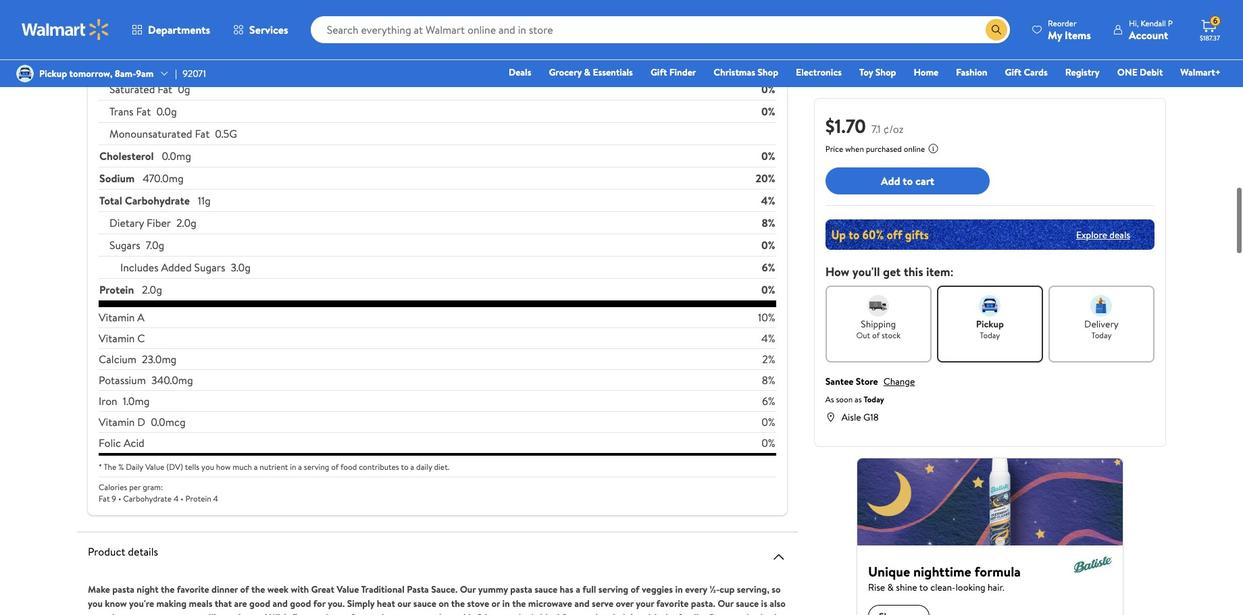 Task type: describe. For each thing, give the bounding box(es) containing it.
carbohydrate inside calories per gram: fat 9 • carbohydrate 4 • protein 4
[[123, 493, 172, 505]]

debit
[[1140, 66, 1163, 79]]

cup
[[720, 583, 735, 597]]

ideal
[[540, 611, 559, 615]]

of left food
[[331, 461, 339, 473]]

change
[[884, 375, 915, 388]]

nutrient
[[260, 461, 288, 473]]

electronics link
[[790, 65, 848, 80]]

home link
[[908, 65, 945, 80]]

grocery & essentials
[[549, 66, 633, 79]]

includes
[[120, 260, 159, 275]]

in right creative
[[761, 611, 768, 615]]

change button
[[884, 375, 915, 388]]

Walmart Site-Wide search field
[[311, 16, 1010, 43]]

the up making
[[161, 583, 175, 597]]

1.5g
[[148, 59, 165, 74]]

add to cart
[[881, 173, 934, 188]]

1.0mg
[[123, 394, 150, 409]]

fashion link
[[950, 65, 994, 80]]

1 horizontal spatial this
[[904, 263, 923, 280]]

soon
[[836, 394, 853, 405]]

protein inside calories per gram: fat 9 • carbohydrate 4 • protein 4
[[185, 493, 211, 505]]

toy
[[859, 66, 873, 79]]

total fat
[[99, 59, 140, 74]]

to inside button
[[903, 173, 913, 188]]

deals
[[1110, 228, 1130, 242]]

0% for 0g
[[761, 82, 775, 97]]

creative
[[725, 611, 758, 615]]

or
[[491, 597, 500, 611]]

christmas shop link
[[708, 65, 784, 80]]

up to sixty percent off deals. shop now. image
[[825, 220, 1155, 250]]

ounce
[[492, 611, 516, 615]]

cards
[[1024, 66, 1048, 79]]

fat for monounsaturated
[[195, 126, 210, 141]]

potassium
[[99, 373, 146, 388]]

23.0mg
[[142, 352, 177, 367]]

one debit
[[1117, 66, 1163, 79]]

registry
[[1065, 66, 1100, 79]]

finder
[[669, 66, 696, 79]]

intent image for shipping image
[[868, 295, 889, 317]]

2 good from the left
[[290, 597, 311, 611]]

2% for 23.0mg
[[762, 352, 775, 367]]

great
[[311, 583, 334, 597]]

0% for 0.0mcg
[[762, 415, 775, 430]]

pasta.
[[691, 597, 715, 611]]

0 horizontal spatial with
[[291, 583, 309, 597]]

get
[[883, 263, 901, 280]]

in right nutrient
[[290, 461, 296, 473]]

deals
[[509, 66, 531, 79]]

potassium 340.0mg
[[99, 373, 193, 388]]

you inside make pasta night the favorite dinner of the week with great value traditional pasta sauce. our yummy pasta sauce has a full serving of veggies in every ½-cup serving, so you know you're making meals that are good and good for you. simply heat our sauce on the stove or in the microwave and serve over your favorite pasta. our sauce is also great in tomato soup, ratatouille, and more! with five servings of sauce in every container, this 24-ounce jar is ideal for spaghetti night with the family. get creative in t
[[88, 597, 103, 611]]

know
[[105, 597, 127, 611]]

shipping
[[861, 318, 896, 331]]

sauce.
[[431, 583, 458, 597]]

folic acid
[[99, 436, 144, 451]]

one debit link
[[1111, 65, 1169, 80]]

6% for iron 1.0mg
[[762, 394, 775, 409]]

1 horizontal spatial night
[[618, 611, 639, 615]]

1 horizontal spatial sugars
[[194, 260, 225, 275]]

reorder
[[1048, 17, 1077, 29]]

today for delivery
[[1091, 330, 1112, 341]]

serve
[[592, 597, 614, 611]]

2 4 from the left
[[213, 493, 218, 505]]

my
[[1048, 27, 1062, 42]]

&
[[584, 66, 591, 79]]

fiber
[[147, 216, 171, 230]]

0 horizontal spatial protein
[[99, 282, 134, 297]]

add
[[881, 173, 900, 188]]

explore
[[1076, 228, 1107, 242]]

of up your
[[631, 583, 640, 597]]

great
[[88, 611, 110, 615]]

6% for includes added sugars 3.0g
[[762, 260, 775, 275]]

0 vertical spatial value
[[145, 461, 164, 473]]

so
[[772, 583, 781, 597]]

more!
[[243, 611, 267, 615]]

in down heat
[[382, 611, 389, 615]]

pickup tomorrow, 8am-9am
[[39, 67, 154, 80]]

ratatouille,
[[179, 611, 223, 615]]

0 vertical spatial 2.0g
[[176, 216, 197, 230]]

of inside shipping out of stock
[[872, 330, 880, 341]]

christmas
[[714, 66, 755, 79]]

0 vertical spatial is
[[761, 597, 767, 611]]

dietary
[[109, 216, 144, 230]]

search icon image
[[991, 24, 1002, 35]]

container,
[[416, 611, 457, 615]]

you.
[[328, 597, 345, 611]]

0 horizontal spatial to
[[401, 461, 409, 473]]

0.0mcg
[[151, 415, 186, 430]]

monounsaturated fat 0.5g
[[109, 126, 237, 141]]

3 vitamin from the top
[[99, 415, 135, 430]]

0 vertical spatial carbohydrate
[[125, 193, 190, 208]]

reorder my items
[[1048, 17, 1091, 42]]

departments button
[[120, 14, 222, 46]]

1 pasta from the left
[[112, 583, 134, 597]]

gift finder
[[651, 66, 696, 79]]

spaghetti
[[576, 611, 615, 615]]

iron
[[99, 394, 117, 409]]

meals
[[189, 597, 212, 611]]

dietary fiber 2.0g
[[109, 216, 197, 230]]

explore deals link
[[1071, 223, 1136, 247]]

1 good from the left
[[249, 597, 270, 611]]

as
[[825, 394, 834, 405]]

0 horizontal spatial favorite
[[177, 583, 209, 597]]

are
[[234, 597, 247, 611]]

0% for 2.0g
[[761, 282, 775, 297]]

2% for 1.5g
[[762, 59, 775, 74]]

a right nutrient
[[298, 461, 302, 473]]

0 horizontal spatial and
[[226, 611, 241, 615]]

dinner
[[211, 583, 238, 597]]

0% for 0.0mg
[[761, 149, 775, 163]]

Search search field
[[311, 16, 1010, 43]]

stove
[[467, 597, 489, 611]]

aisle
[[842, 411, 861, 424]]

0 vertical spatial for
[[313, 597, 326, 611]]

in right veggies
[[675, 583, 683, 597]]

0 vertical spatial 4%
[[761, 193, 775, 208]]

0 vertical spatial serving
[[304, 461, 329, 473]]

fat inside calories per gram: fat 9 • carbohydrate 4 • protein 4
[[99, 493, 110, 505]]

registry link
[[1059, 65, 1106, 80]]

1 vertical spatial with
[[642, 611, 660, 615]]

0 horizontal spatial night
[[137, 583, 159, 597]]

when
[[845, 143, 864, 155]]

a inside make pasta night the favorite dinner of the week with great value traditional pasta sauce. our yummy pasta sauce has a full serving of veggies in every ½-cup serving, so you know you're making meals that are good and good for you. simply heat our sauce on the stove or in the microwave and serve over your favorite pasta. our sauce is also great in tomato soup, ratatouille, and more! with five servings of sauce in every container, this 24-ounce jar is ideal for spaghetti night with the family. get creative in t
[[576, 583, 580, 597]]

8am-
[[115, 67, 136, 80]]

6
[[1213, 15, 1218, 26]]

the
[[104, 461, 116, 473]]

sauce up microwave
[[535, 583, 557, 597]]

2 • from the left
[[181, 493, 184, 505]]

9am
[[136, 67, 154, 80]]

our
[[397, 597, 411, 611]]

20%
[[756, 171, 775, 186]]

contributes
[[359, 461, 399, 473]]

of up are
[[240, 583, 249, 597]]

how you'll get this item:
[[825, 263, 954, 280]]

monounsaturated
[[109, 126, 192, 141]]

a left daily
[[410, 461, 414, 473]]

1 horizontal spatial favorite
[[656, 597, 689, 611]]

shipping out of stock
[[856, 318, 901, 341]]

calcium 23.0mg
[[99, 352, 177, 367]]

how
[[216, 461, 231, 473]]



Task type: vqa. For each thing, say whether or not it's contained in the screenshot.
Set inside the Sponsored Now $39.99 $49.99 LEGO Icons Succulents Artificial Plant Set for Adults, Home Décor Flower Bouquet Kit, Makes a Great Birthday, Anniversary, and Housewarming Gift, 10309
no



Task type: locate. For each thing, give the bounding box(es) containing it.
1 vertical spatial 6%
[[762, 394, 775, 409]]

1 vertical spatial carbohydrate
[[123, 493, 172, 505]]

1 vertical spatial night
[[618, 611, 639, 615]]

sauce down simply
[[356, 611, 379, 615]]

8% down the 10%
[[762, 373, 775, 388]]

1 horizontal spatial is
[[761, 597, 767, 611]]

1 horizontal spatial shop
[[875, 66, 896, 79]]

1 • from the left
[[118, 493, 121, 505]]

1 horizontal spatial every
[[685, 583, 707, 597]]

of right out
[[872, 330, 880, 341]]

fat left 9
[[99, 493, 110, 505]]

good
[[249, 597, 270, 611], [290, 597, 311, 611]]

0 vertical spatial to
[[903, 173, 913, 188]]

4% down the 10%
[[761, 331, 775, 346]]

favorite up meals
[[177, 583, 209, 597]]

has
[[560, 583, 573, 597]]

favorite
[[177, 583, 209, 597], [656, 597, 689, 611]]

fat up saturated
[[125, 59, 140, 74]]

fat right trans
[[136, 104, 151, 119]]

this inside make pasta night the favorite dinner of the week with great value traditional pasta sauce. our yummy pasta sauce has a full serving of veggies in every ½-cup serving, so you know you're making meals that are good and good for you. simply heat our sauce on the stove or in the microwave and serve over your favorite pasta. our sauce is also great in tomato soup, ratatouille, and more! with five servings of sauce in every container, this 24-ounce jar is ideal for spaghetti night with the family. get creative in t
[[460, 611, 475, 615]]

7.0g
[[146, 238, 164, 253]]

total for total fat
[[99, 59, 122, 74]]

today down intent image for pickup
[[980, 330, 1000, 341]]

1 horizontal spatial pickup
[[976, 318, 1004, 331]]

0 vertical spatial you
[[201, 461, 214, 473]]

the left week
[[251, 583, 265, 597]]

the left the family.
[[662, 611, 676, 615]]

gift finder link
[[644, 65, 702, 80]]

1 vertical spatial favorite
[[656, 597, 689, 611]]

2 pasta from the left
[[510, 583, 532, 597]]

1 vertical spatial 8%
[[762, 373, 775, 388]]

intent image for delivery image
[[1091, 295, 1112, 317]]

2 horizontal spatial and
[[574, 597, 590, 611]]

10%
[[758, 310, 775, 325]]

out
[[856, 330, 870, 341]]

1 vertical spatial for
[[562, 611, 574, 615]]

this right get
[[904, 263, 923, 280]]

% up christmas
[[709, 38, 716, 53]]

protein up vitamin a
[[99, 282, 134, 297]]

gift cards
[[1005, 66, 1048, 79]]

p
[[1168, 17, 1173, 29]]

fashion
[[956, 66, 987, 79]]

you right tells
[[201, 461, 214, 473]]

calories for calories
[[99, 6, 156, 29]]

a right much
[[254, 461, 258, 473]]

value*
[[745, 38, 775, 53]]

• right 9
[[118, 493, 121, 505]]

1 gift from the left
[[651, 66, 667, 79]]

for up servings
[[313, 597, 326, 611]]

today right as
[[864, 394, 884, 405]]

1 horizontal spatial 4
[[213, 493, 218, 505]]

1 vertical spatial value
[[337, 583, 359, 597]]

with down your
[[642, 611, 660, 615]]

gift cards link
[[999, 65, 1054, 80]]

4% down 20%
[[761, 193, 775, 208]]

pickup for tomorrow,
[[39, 67, 67, 80]]

store
[[856, 375, 878, 388]]

pickup today
[[976, 318, 1004, 341]]

2.0g right fiber
[[176, 216, 197, 230]]

7.1
[[872, 122, 881, 136]]

online
[[904, 143, 925, 155]]

today down intent image for delivery
[[1091, 330, 1112, 341]]

favorite down veggies
[[656, 597, 689, 611]]

services
[[249, 22, 288, 37]]

0 horizontal spatial 4
[[174, 493, 179, 505]]

legal information image
[[928, 143, 939, 154]]

0 vertical spatial calories
[[99, 6, 156, 29]]

cholesterol
[[99, 149, 154, 163]]

1 8% from the top
[[762, 216, 775, 230]]

$1.70
[[825, 113, 866, 139]]

tomato
[[122, 611, 152, 615]]

fat left 0.5g
[[195, 126, 210, 141]]

0% for 0.0g
[[761, 104, 775, 119]]

product
[[88, 545, 125, 559]]

0 horizontal spatial today
[[864, 394, 884, 405]]

0 vertical spatial night
[[137, 583, 159, 597]]

2 vertical spatial vitamin
[[99, 415, 135, 430]]

walmart image
[[22, 19, 109, 41]]

you'll
[[852, 263, 880, 280]]

fat left 0g at the top
[[158, 82, 172, 97]]

making
[[156, 597, 187, 611]]

every down our
[[392, 611, 414, 615]]

2 gift from the left
[[1005, 66, 1022, 79]]

sauce up container,
[[413, 597, 436, 611]]

2 horizontal spatial today
[[1091, 330, 1112, 341]]

vitamin up vitamin c
[[99, 310, 135, 325]]

1 vertical spatial you
[[88, 597, 103, 611]]

1 horizontal spatial today
[[980, 330, 1000, 341]]

iron 1.0mg
[[99, 394, 150, 409]]

1 shop from the left
[[758, 66, 778, 79]]

shop right toy
[[875, 66, 896, 79]]

night up you're
[[137, 583, 159, 597]]

pickup left tomorrow,
[[39, 67, 67, 80]]

0 horizontal spatial this
[[460, 611, 475, 615]]

product details
[[88, 545, 158, 559]]

pasta
[[112, 583, 134, 597], [510, 583, 532, 597]]

1 horizontal spatial gift
[[1005, 66, 1022, 79]]

6%
[[762, 260, 775, 275], [762, 394, 775, 409]]

0 horizontal spatial pickup
[[39, 67, 67, 80]]

2 6% from the top
[[762, 394, 775, 409]]

calories down the the
[[99, 482, 127, 493]]

serving left food
[[304, 461, 329, 473]]

9
[[112, 493, 116, 505]]

is
[[761, 597, 767, 611], [531, 611, 538, 615]]

diet.
[[434, 461, 449, 473]]

today for pickup
[[980, 330, 1000, 341]]

2 vitamin from the top
[[99, 331, 135, 346]]

purchased
[[866, 143, 902, 155]]

daily up per at the bottom
[[126, 461, 143, 473]]

0 vertical spatial sugars
[[109, 238, 140, 253]]

today inside santee store change as soon as today
[[864, 394, 884, 405]]

today inside delivery today
[[1091, 330, 1112, 341]]

account
[[1129, 27, 1168, 42]]

vitamin up folic acid
[[99, 415, 135, 430]]

fat for total
[[125, 59, 140, 74]]

shop
[[758, 66, 778, 79], [875, 66, 896, 79]]

1 6% from the top
[[762, 260, 775, 275]]

0.0mg
[[162, 149, 191, 163]]

0 vertical spatial favorite
[[177, 583, 209, 597]]

of
[[872, 330, 880, 341], [331, 461, 339, 473], [240, 583, 249, 597], [631, 583, 640, 597], [345, 611, 354, 615]]

0 horizontal spatial for
[[313, 597, 326, 611]]

hi,
[[1129, 17, 1139, 29]]

to left cart
[[903, 173, 913, 188]]

1 horizontal spatial with
[[642, 611, 660, 615]]

the right on
[[451, 597, 465, 611]]

value inside make pasta night the favorite dinner of the week with great value traditional pasta sauce. our yummy pasta sauce has a full serving of veggies in every ½-cup serving, so you know you're making meals that are good and good for you. simply heat our sauce on the stove or in the microwave and serve over your favorite pasta. our sauce is also great in tomato soup, ratatouille, and more! with five servings of sauce in every container, this 24-ounce jar is ideal for spaghetti night with the family. get creative in t
[[337, 583, 359, 597]]

8% for potassium 340.0mg
[[762, 373, 775, 388]]

fat for saturated
[[158, 82, 172, 97]]

1 horizontal spatial 2.0g
[[176, 216, 197, 230]]

to left daily
[[401, 461, 409, 473]]

total for total carbohydrate
[[99, 193, 122, 208]]

pickup for today
[[976, 318, 1004, 331]]

today inside the pickup today
[[980, 330, 1000, 341]]

0 horizontal spatial every
[[392, 611, 414, 615]]

price when purchased online
[[825, 143, 925, 155]]

calories up total fat
[[99, 6, 156, 29]]

0 vertical spatial 8%
[[762, 216, 775, 230]]

over
[[616, 597, 634, 611]]

value left (dv)
[[145, 461, 164, 473]]

sauce up creative
[[736, 597, 759, 611]]

1 vertical spatial 2.0g
[[142, 282, 162, 297]]

0 horizontal spatial %
[[118, 461, 124, 473]]

0 horizontal spatial value
[[145, 461, 164, 473]]

 image
[[16, 65, 34, 82]]

delivery today
[[1084, 318, 1119, 341]]

your
[[636, 597, 654, 611]]

today
[[980, 330, 1000, 341], [1091, 330, 1112, 341], [864, 394, 884, 405]]

g18
[[863, 411, 879, 424]]

24-
[[477, 611, 492, 615]]

tomorrow,
[[69, 67, 112, 80]]

for right ideal
[[562, 611, 574, 615]]

8% down 20%
[[762, 216, 775, 230]]

serving up serve
[[598, 583, 628, 597]]

(dv)
[[166, 461, 183, 473]]

five
[[291, 611, 307, 615]]

gift left cards
[[1005, 66, 1022, 79]]

calories inside calories per gram: fat 9 • carbohydrate 4 • protein 4
[[99, 482, 127, 493]]

2% down value*
[[762, 59, 775, 74]]

0 horizontal spatial daily
[[126, 461, 143, 473]]

2%
[[762, 59, 775, 74], [762, 352, 775, 367]]

2 2% from the top
[[762, 352, 775, 367]]

1 horizontal spatial you
[[201, 461, 214, 473]]

0 vertical spatial pickup
[[39, 67, 67, 80]]

0 horizontal spatial •
[[118, 493, 121, 505]]

1 vertical spatial daily
[[126, 461, 143, 473]]

2.0g down includes
[[142, 282, 162, 297]]

0 horizontal spatial serving
[[304, 461, 329, 473]]

0 horizontal spatial pasta
[[112, 583, 134, 597]]

as
[[855, 394, 862, 405]]

1 horizontal spatial %
[[709, 38, 716, 53]]

daily up christmas
[[719, 38, 743, 53]]

is left also
[[761, 597, 767, 611]]

electronics
[[796, 66, 842, 79]]

1 horizontal spatial and
[[273, 597, 288, 611]]

0 vertical spatial every
[[685, 583, 707, 597]]

1 vertical spatial this
[[460, 611, 475, 615]]

product details image
[[771, 549, 787, 565]]

2 shop from the left
[[875, 66, 896, 79]]

vitamin for vitamin a
[[99, 310, 135, 325]]

¢/oz
[[883, 122, 903, 136]]

gift
[[651, 66, 667, 79], [1005, 66, 1022, 79]]

pickup down intent image for pickup
[[976, 318, 1004, 331]]

1 horizontal spatial •
[[181, 493, 184, 505]]

much
[[233, 461, 252, 473]]

our up get
[[718, 597, 734, 611]]

week
[[267, 583, 289, 597]]

pasta up jar
[[510, 583, 532, 597]]

0 vertical spatial 2%
[[762, 59, 775, 74]]

0 vertical spatial this
[[904, 263, 923, 280]]

every up pasta.
[[685, 583, 707, 597]]

% right the the
[[118, 461, 124, 473]]

with right week
[[291, 583, 309, 597]]

good up more!
[[249, 597, 270, 611]]

0 horizontal spatial 2.0g
[[142, 282, 162, 297]]

1 vertical spatial calories
[[99, 482, 127, 493]]

vitamin up "calcium"
[[99, 331, 135, 346]]

the up jar
[[512, 597, 526, 611]]

1 vertical spatial 4%
[[761, 331, 775, 346]]

0 vertical spatial protein
[[99, 282, 134, 297]]

intent image for pickup image
[[979, 295, 1001, 317]]

calcium
[[99, 352, 136, 367]]

0 vertical spatial our
[[460, 583, 476, 597]]

folic
[[99, 436, 121, 451]]

a
[[137, 310, 145, 325]]

0 horizontal spatial is
[[531, 611, 538, 615]]

grocery & essentials link
[[543, 65, 639, 80]]

carbohydrate up fiber
[[125, 193, 190, 208]]

this down "stove"
[[460, 611, 475, 615]]

shop for toy shop
[[875, 66, 896, 79]]

sugars left 3.0g
[[194, 260, 225, 275]]

you up great
[[88, 597, 103, 611]]

serving inside make pasta night the favorite dinner of the week with great value traditional pasta sauce. our yummy pasta sauce has a full serving of veggies in every ½-cup serving, so you know you're making meals that are good and good for you. simply heat our sauce on the stove or in the microwave and serve over your favorite pasta. our sauce is also great in tomato soup, ratatouille, and more! with five servings of sauce in every container, this 24-ounce jar is ideal for spaghetti night with the family. get creative in t
[[598, 583, 628, 597]]

| 92071
[[175, 67, 206, 80]]

value up you.
[[337, 583, 359, 597]]

1 vertical spatial is
[[531, 611, 538, 615]]

1 horizontal spatial pasta
[[510, 583, 532, 597]]

0 vertical spatial vitamin
[[99, 310, 135, 325]]

fat for trans
[[136, 104, 151, 119]]

2 8% from the top
[[762, 373, 775, 388]]

6% left as
[[762, 394, 775, 409]]

4 down how
[[213, 493, 218, 505]]

in up ounce
[[502, 597, 510, 611]]

1 vertical spatial vitamin
[[99, 331, 135, 346]]

calories for calories per gram: fat 9 • carbohydrate 4 • protein 4
[[99, 482, 127, 493]]

carbohydrate right 9
[[123, 493, 172, 505]]

is right jar
[[531, 611, 538, 615]]

pasta up know
[[112, 583, 134, 597]]

vitamin for vitamin c
[[99, 331, 135, 346]]

daily
[[416, 461, 432, 473]]

92071
[[183, 67, 206, 80]]

0 vertical spatial 6%
[[762, 260, 775, 275]]

0 horizontal spatial our
[[460, 583, 476, 597]]

1 vertical spatial to
[[401, 461, 409, 473]]

shop down value*
[[758, 66, 778, 79]]

2% down the 10%
[[762, 352, 775, 367]]

0 horizontal spatial good
[[249, 597, 270, 611]]

total up saturated
[[99, 59, 122, 74]]

1 vertical spatial our
[[718, 597, 734, 611]]

of down simply
[[345, 611, 354, 615]]

total down sodium
[[99, 193, 122, 208]]

gift for gift cards
[[1005, 66, 1022, 79]]

sugars down the dietary
[[109, 238, 140, 253]]

0 horizontal spatial you
[[88, 597, 103, 611]]

60
[[757, 6, 776, 29]]

2 calories from the top
[[99, 482, 127, 493]]

night down over
[[618, 611, 639, 615]]

1 vertical spatial pickup
[[976, 318, 1004, 331]]

gift for gift finder
[[651, 66, 667, 79]]

our up "stove"
[[460, 583, 476, 597]]

protein down tells
[[185, 493, 211, 505]]

2.0g
[[176, 216, 197, 230], [142, 282, 162, 297]]

0% for 7.0g
[[761, 238, 775, 253]]

our
[[460, 583, 476, 597], [718, 597, 734, 611]]

1 4 from the left
[[174, 493, 179, 505]]

4 right the gram:
[[174, 493, 179, 505]]

and up "with"
[[273, 597, 288, 611]]

1 vertical spatial sugars
[[194, 260, 225, 275]]

trans fat 0.0g
[[109, 104, 177, 119]]

0 vertical spatial total
[[99, 59, 122, 74]]

heat
[[377, 597, 395, 611]]

$1.70 7.1 ¢/oz
[[825, 113, 903, 139]]

1 vitamin from the top
[[99, 310, 135, 325]]

0 vertical spatial daily
[[719, 38, 743, 53]]

1 horizontal spatial daily
[[719, 38, 743, 53]]

0g
[[178, 82, 190, 97]]

1 horizontal spatial for
[[562, 611, 574, 615]]

1 2% from the top
[[762, 59, 775, 74]]

1 vertical spatial %
[[118, 461, 124, 473]]

% daily value*
[[709, 38, 775, 53]]

servings
[[309, 611, 343, 615]]

1 vertical spatial 2%
[[762, 352, 775, 367]]

in down know
[[112, 611, 120, 615]]

and down the full
[[574, 597, 590, 611]]

added
[[161, 260, 192, 275]]

340.0mg
[[151, 373, 193, 388]]

2 total from the top
[[99, 193, 122, 208]]

price
[[825, 143, 843, 155]]

gift left finder
[[651, 66, 667, 79]]

1 vertical spatial every
[[392, 611, 414, 615]]

shop for christmas shop
[[758, 66, 778, 79]]

and down are
[[226, 611, 241, 615]]

1 total from the top
[[99, 59, 122, 74]]

1 calories from the top
[[99, 6, 156, 29]]

christmas shop
[[714, 66, 778, 79]]

vitamin c
[[99, 331, 145, 346]]

• right the gram:
[[181, 493, 184, 505]]

make pasta night the favorite dinner of the week with great value traditional pasta sauce. our yummy pasta sauce has a full serving of veggies in every ½-cup serving, so you know you're making meals that are good and good for you. simply heat our sauce on the stove or in the microwave and serve over your favorite pasta. our sauce is also great in tomato soup, ratatouille, and more! with five servings of sauce in every container, this 24-ounce jar is ideal for spaghetti night with the family. get creative in t
[[88, 583, 786, 615]]

0 vertical spatial %
[[709, 38, 716, 53]]

1 vertical spatial serving
[[598, 583, 628, 597]]

santee store change as soon as today
[[825, 375, 915, 405]]

good up five
[[290, 597, 311, 611]]

0 horizontal spatial shop
[[758, 66, 778, 79]]

tells
[[185, 461, 199, 473]]

1 horizontal spatial our
[[718, 597, 734, 611]]

0 horizontal spatial gift
[[651, 66, 667, 79]]

8% for dietary fiber 2.0g
[[762, 216, 775, 230]]

6% up the 10%
[[762, 260, 775, 275]]

1 horizontal spatial serving
[[598, 583, 628, 597]]

a left the full
[[576, 583, 580, 597]]

sauce
[[535, 583, 557, 597], [413, 597, 436, 611], [736, 597, 759, 611], [356, 611, 379, 615]]

a
[[254, 461, 258, 473], [298, 461, 302, 473], [410, 461, 414, 473], [576, 583, 580, 597]]

0 vertical spatial with
[[291, 583, 309, 597]]

3.0g
[[231, 260, 251, 275]]



